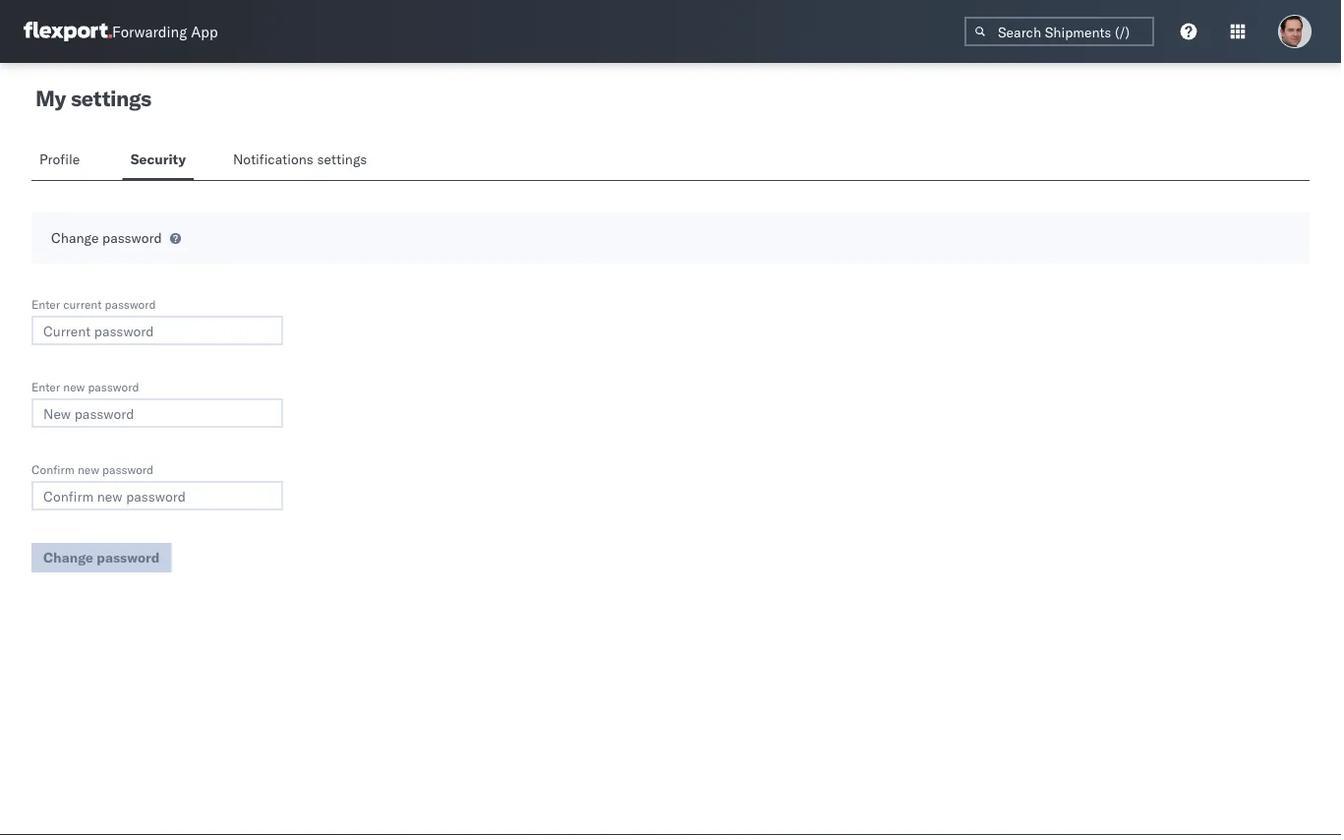 Task type: vqa. For each thing, say whether or not it's contained in the screenshot.
My
yes



Task type: describe. For each thing, give the bounding box(es) containing it.
profile button
[[31, 142, 91, 180]]

enter for enter current password
[[31, 297, 60, 311]]

app
[[191, 22, 218, 41]]

change password
[[51, 229, 162, 246]]

confirm new password
[[31, 462, 154, 477]]

my settings
[[35, 85, 151, 112]]

enter current password
[[31, 297, 156, 311]]

password for enter current password
[[105, 297, 156, 311]]

settings for notifications settings
[[317, 150, 367, 168]]

new for enter
[[63, 379, 85, 394]]

notifications
[[233, 150, 314, 168]]

confirm
[[31, 462, 75, 477]]

password for confirm new password
[[102, 462, 154, 477]]

flexport. image
[[24, 22, 112, 41]]

current
[[63, 297, 102, 311]]

password for enter new password
[[88, 379, 139, 394]]

my
[[35, 85, 66, 112]]



Task type: locate. For each thing, give the bounding box(es) containing it.
password right change
[[102, 229, 162, 246]]

security
[[130, 150, 186, 168]]

settings right notifications
[[317, 150, 367, 168]]

1 vertical spatial new
[[78, 462, 99, 477]]

security button
[[123, 142, 194, 180]]

enter
[[31, 297, 60, 311], [31, 379, 60, 394]]

settings for my settings
[[71, 85, 151, 112]]

0 vertical spatial new
[[63, 379, 85, 394]]

1 enter from the top
[[31, 297, 60, 311]]

password up current password password field
[[105, 297, 156, 311]]

forwarding app link
[[24, 22, 218, 41]]

enter new password
[[31, 379, 139, 394]]

2 enter from the top
[[31, 379, 60, 394]]

enter for enter new password
[[31, 379, 60, 394]]

0 horizontal spatial settings
[[71, 85, 151, 112]]

new down current in the top of the page
[[63, 379, 85, 394]]

0 vertical spatial settings
[[71, 85, 151, 112]]

forwarding app
[[112, 22, 218, 41]]

change
[[51, 229, 99, 246]]

forwarding
[[112, 22, 187, 41]]

Confirm new password password field
[[31, 481, 283, 510]]

notifications settings
[[233, 150, 367, 168]]

1 vertical spatial settings
[[317, 150, 367, 168]]

Search Shipments (/) text field
[[965, 17, 1155, 46]]

password up 'confirm new password' "password field"
[[102, 462, 154, 477]]

new for confirm
[[78, 462, 99, 477]]

password
[[102, 229, 162, 246], [105, 297, 156, 311], [88, 379, 139, 394], [102, 462, 154, 477]]

password up the new password 'password field'
[[88, 379, 139, 394]]

enter left current in the top of the page
[[31, 297, 60, 311]]

notifications settings button
[[225, 142, 383, 180]]

settings
[[71, 85, 151, 112], [317, 150, 367, 168]]

new right confirm
[[78, 462, 99, 477]]

profile
[[39, 150, 80, 168]]

Current password password field
[[31, 316, 283, 345]]

New password password field
[[31, 398, 283, 428]]

1 vertical spatial enter
[[31, 379, 60, 394]]

settings inside button
[[317, 150, 367, 168]]

enter up confirm
[[31, 379, 60, 394]]

1 horizontal spatial settings
[[317, 150, 367, 168]]

0 vertical spatial enter
[[31, 297, 60, 311]]

new
[[63, 379, 85, 394], [78, 462, 99, 477]]

settings right my
[[71, 85, 151, 112]]



